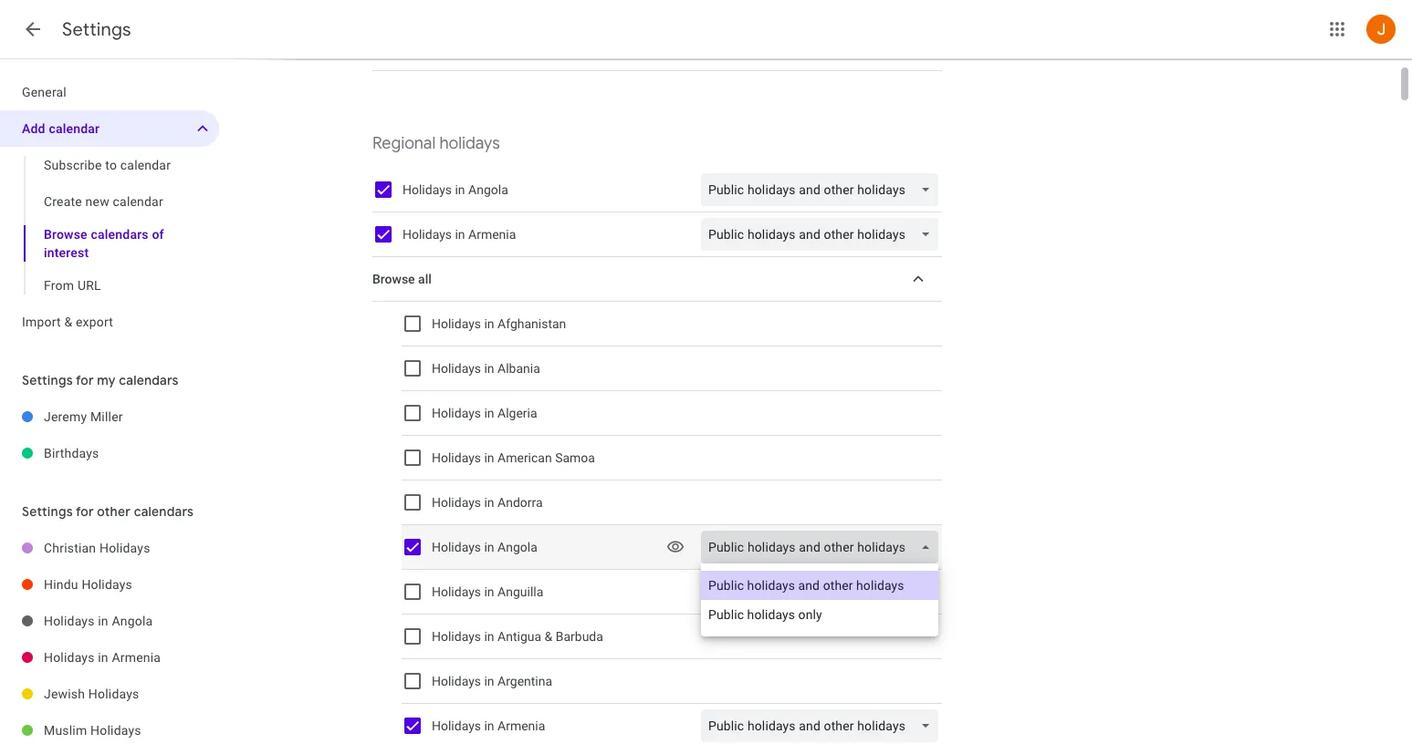 Task type: describe. For each thing, give the bounding box(es) containing it.
samoa
[[555, 451, 595, 466]]

browse all
[[372, 272, 432, 287]]

muslim holidays tree item
[[0, 713, 219, 745]]

holidays in armenia link
[[44, 640, 219, 676]]

& inside tree
[[64, 315, 72, 330]]

general
[[22, 85, 67, 99]]

jewish
[[44, 687, 85, 702]]

holidays in andorra
[[432, 496, 543, 510]]

holidays
[[439, 133, 500, 154]]

muslim holidays link
[[44, 713, 219, 745]]

holidays inside jewish holidays link
[[88, 687, 139, 702]]

holidays inside christian holidays link
[[99, 541, 150, 556]]

create
[[44, 194, 82, 209]]

holidays in angola inside holidays in angola link
[[44, 614, 153, 629]]

add calendar tree item
[[0, 110, 219, 147]]

calendars for my
[[119, 372, 179, 389]]

1 horizontal spatial &
[[544, 630, 552, 644]]

holidays left andorra
[[432, 496, 481, 510]]

to
[[105, 158, 117, 173]]

holidays inside muslim holidays link
[[90, 724, 141, 738]]

import & export
[[22, 315, 113, 330]]

holidays in angola link
[[44, 603, 219, 640]]

birthdays tree item
[[0, 435, 219, 472]]

holidays inside holidays in angola link
[[44, 614, 95, 629]]

jeremy miller tree item
[[0, 399, 219, 435]]

browse for browse all
[[372, 272, 415, 287]]

christian holidays link
[[44, 530, 219, 567]]

add
[[22, 121, 45, 136]]

0 vertical spatial armenia
[[468, 227, 516, 242]]

holidays down holidays in albania
[[432, 406, 481, 421]]

holidays down holidays in algeria
[[432, 451, 481, 466]]

angola inside tree item
[[112, 614, 153, 629]]

american
[[498, 451, 552, 466]]

all
[[418, 272, 432, 287]]

holidays up all
[[403, 227, 452, 242]]

holidays in angola tree item
[[0, 603, 219, 640]]

christian holidays tree item
[[0, 530, 219, 567]]

group containing subscribe to calendar
[[0, 147, 219, 304]]

holidays in argentina
[[432, 675, 552, 689]]

settings for other calendars tree
[[0, 530, 219, 745]]

for for other
[[76, 504, 94, 520]]

holidays in armenia inside 'link'
[[44, 651, 161, 665]]

holidays inside hindu holidays link
[[82, 578, 132, 592]]

in inside 'link'
[[98, 651, 108, 665]]

christian holidays
[[44, 541, 150, 556]]

holidays down holidays in anguilla
[[432, 630, 481, 644]]

settings for settings for other calendars
[[22, 504, 73, 520]]

holidays in albania
[[432, 361, 540, 376]]

holidays left argentina
[[432, 675, 481, 689]]

holidays left anguilla
[[432, 585, 481, 600]]

subscribe
[[44, 158, 102, 173]]

0 vertical spatial holidays in armenia
[[403, 227, 516, 242]]

andorra
[[498, 496, 543, 510]]

jewish holidays tree item
[[0, 676, 219, 713]]

go back image
[[22, 18, 44, 40]]

regional holidays
[[372, 133, 500, 154]]

settings for other calendars
[[22, 504, 194, 520]]

0 vertical spatial holidays in angola
[[403, 183, 508, 197]]

algeria
[[498, 406, 537, 421]]

settings for my calendars tree
[[0, 399, 219, 472]]

tree containing general
[[0, 74, 219, 340]]

muslim holidays
[[44, 724, 141, 738]]

public holidays only option
[[701, 601, 938, 630]]

antigua
[[498, 630, 541, 644]]



Task type: locate. For each thing, give the bounding box(es) containing it.
1 vertical spatial calendar
[[120, 158, 171, 173]]

export
[[76, 315, 113, 330]]

angola down andorra
[[498, 540, 537, 555]]

holidays up holidays in albania
[[432, 317, 481, 331]]

for left my
[[76, 372, 94, 389]]

albania
[[498, 361, 540, 376]]

holidays up hindu holidays link
[[99, 541, 150, 556]]

add calendar
[[22, 121, 100, 136]]

None field
[[701, 173, 946, 206], [701, 218, 946, 251], [701, 531, 946, 564], [701, 710, 946, 743], [701, 173, 946, 206], [701, 218, 946, 251], [701, 531, 946, 564], [701, 710, 946, 743]]

holidays in angola down holidays in andorra
[[432, 540, 537, 555]]

calendars for other
[[134, 504, 194, 520]]

holidays in armenia
[[403, 227, 516, 242], [44, 651, 161, 665], [432, 719, 545, 734]]

holidays in armenia up the jewish holidays tree item
[[44, 651, 161, 665]]

holidays in armenia down holidays in argentina
[[432, 719, 545, 734]]

0 vertical spatial calendar
[[49, 121, 100, 136]]

2 vertical spatial calendars
[[134, 504, 194, 520]]

settings for my calendars
[[22, 372, 179, 389]]

from
[[44, 278, 74, 293]]

jeremy
[[44, 410, 87, 424]]

url
[[77, 278, 101, 293]]

0 vertical spatial for
[[76, 372, 94, 389]]

0 vertical spatial &
[[64, 315, 72, 330]]

1 vertical spatial calendars
[[119, 372, 179, 389]]

browse for browse calendars of interest
[[44, 227, 87, 242]]

calendars inside browse calendars of interest
[[91, 227, 149, 242]]

1 for from the top
[[76, 372, 94, 389]]

1 vertical spatial armenia
[[112, 651, 161, 665]]

holidays down holidays in argentina
[[432, 719, 481, 734]]

calendars down create new calendar
[[91, 227, 149, 242]]

subscribe to calendar
[[44, 158, 171, 173]]

calendar inside add calendar tree item
[[49, 121, 100, 136]]

holidays in armenia up all
[[403, 227, 516, 242]]

angola down holidays
[[468, 183, 508, 197]]

christian
[[44, 541, 96, 556]]

regional
[[372, 133, 436, 154]]

holidays up jewish
[[44, 651, 95, 665]]

afghanistan
[[498, 317, 566, 331]]

calendar
[[49, 121, 100, 136], [120, 158, 171, 173], [113, 194, 163, 209]]

calendar up of
[[113, 194, 163, 209]]

armenia
[[468, 227, 516, 242], [112, 651, 161, 665], [498, 719, 545, 734]]

0 vertical spatial calendars
[[91, 227, 149, 242]]

settings right "go back" icon
[[62, 18, 131, 41]]

browse all tree item
[[372, 257, 942, 302]]

2 vertical spatial holidays in armenia
[[432, 719, 545, 734]]

angola
[[468, 183, 508, 197], [498, 540, 537, 555], [112, 614, 153, 629]]

browse inside tree item
[[372, 272, 415, 287]]

2 vertical spatial settings
[[22, 504, 73, 520]]

calendars
[[91, 227, 149, 242], [119, 372, 179, 389], [134, 504, 194, 520]]

birthdays
[[44, 446, 99, 461]]

settings heading
[[62, 18, 131, 41]]

group
[[0, 147, 219, 304]]

my
[[97, 372, 116, 389]]

1 vertical spatial browse
[[372, 272, 415, 287]]

2 vertical spatial calendar
[[113, 194, 163, 209]]

miller
[[90, 410, 123, 424]]

barbuda
[[556, 630, 603, 644]]

1 vertical spatial angola
[[498, 540, 537, 555]]

holidays in american samoa
[[432, 451, 595, 466]]

2 vertical spatial holidays in angola
[[44, 614, 153, 629]]

hindu holidays tree item
[[0, 567, 219, 603]]

public holidays and other holidays option
[[701, 571, 938, 601]]

holidays up holidays in algeria
[[432, 361, 481, 376]]

0 horizontal spatial browse
[[44, 227, 87, 242]]

calendar right to
[[120, 158, 171, 173]]

armenia up holidays in afghanistan
[[468, 227, 516, 242]]

holidays down regional holidays on the top
[[403, 183, 452, 197]]

1 vertical spatial holidays in armenia
[[44, 651, 161, 665]]

tree
[[0, 74, 219, 340]]

hindu holidays link
[[44, 567, 219, 603]]

jewish holidays
[[44, 687, 139, 702]]

&
[[64, 315, 72, 330], [544, 630, 552, 644]]

interest
[[44, 246, 89, 260]]

1 vertical spatial for
[[76, 504, 94, 520]]

of
[[152, 227, 164, 242]]

create new calendar
[[44, 194, 163, 209]]

settings up jeremy
[[22, 372, 73, 389]]

other
[[97, 504, 131, 520]]

holidays in antigua & barbuda
[[432, 630, 603, 644]]

hindu holidays
[[44, 578, 132, 592]]

browse left all
[[372, 272, 415, 287]]

jeremy miller
[[44, 410, 123, 424]]

0 vertical spatial browse
[[44, 227, 87, 242]]

settings up christian
[[22, 504, 73, 520]]

& right antigua
[[544, 630, 552, 644]]

muslim
[[44, 724, 87, 738]]

armenia inside 'link'
[[112, 651, 161, 665]]

holidays down christian holidays tree item on the bottom of page
[[82, 578, 132, 592]]

settings
[[62, 18, 131, 41], [22, 372, 73, 389], [22, 504, 73, 520]]

2 vertical spatial angola
[[112, 614, 153, 629]]

holidays in anguilla
[[432, 585, 543, 600]]

holidays in angola
[[403, 183, 508, 197], [432, 540, 537, 555], [44, 614, 153, 629]]

calendar up subscribe
[[49, 121, 100, 136]]

in
[[455, 183, 465, 197], [455, 227, 465, 242], [484, 317, 494, 331], [484, 361, 494, 376], [484, 406, 494, 421], [484, 451, 494, 466], [484, 496, 494, 510], [484, 540, 494, 555], [484, 585, 494, 600], [98, 614, 108, 629], [484, 630, 494, 644], [98, 651, 108, 665], [484, 675, 494, 689], [484, 719, 494, 734]]

1 vertical spatial holidays in angola
[[432, 540, 537, 555]]

1 vertical spatial &
[[544, 630, 552, 644]]

calendars up christian holidays link
[[134, 504, 194, 520]]

calendars right my
[[119, 372, 179, 389]]

browse
[[44, 227, 87, 242], [372, 272, 415, 287]]

argentina
[[498, 675, 552, 689]]

holidays in armenia tree item
[[0, 640, 219, 676]]

holidays down the jewish holidays tree item
[[90, 724, 141, 738]]

new
[[85, 194, 109, 209]]

0 vertical spatial angola
[[468, 183, 508, 197]]

for
[[76, 372, 94, 389], [76, 504, 94, 520]]

holiday calendar type list box
[[701, 564, 938, 637]]

import
[[22, 315, 61, 330]]

calendar for create new calendar
[[113, 194, 163, 209]]

for left other
[[76, 504, 94, 520]]

holidays in algeria
[[432, 406, 537, 421]]

0 vertical spatial settings
[[62, 18, 131, 41]]

jewish holidays link
[[44, 676, 219, 713]]

holidays in afghanistan
[[432, 317, 566, 331]]

calendar for subscribe to calendar
[[120, 158, 171, 173]]

holidays in angola down 'hindu holidays'
[[44, 614, 153, 629]]

holidays inside holidays in armenia 'link'
[[44, 651, 95, 665]]

browse calendars of interest
[[44, 227, 164, 260]]

armenia down argentina
[[498, 719, 545, 734]]

anguilla
[[498, 585, 543, 600]]

settings for settings for my calendars
[[22, 372, 73, 389]]

holidays in angola down holidays
[[403, 183, 508, 197]]

armenia down holidays in angola link
[[112, 651, 161, 665]]

for for my
[[76, 372, 94, 389]]

holidays
[[403, 183, 452, 197], [403, 227, 452, 242], [432, 317, 481, 331], [432, 361, 481, 376], [432, 406, 481, 421], [432, 451, 481, 466], [432, 496, 481, 510], [432, 540, 481, 555], [99, 541, 150, 556], [82, 578, 132, 592], [432, 585, 481, 600], [44, 614, 95, 629], [432, 630, 481, 644], [44, 651, 95, 665], [432, 675, 481, 689], [88, 687, 139, 702], [432, 719, 481, 734], [90, 724, 141, 738]]

1 vertical spatial settings
[[22, 372, 73, 389]]

from url
[[44, 278, 101, 293]]

holidays up muslim holidays tree item
[[88, 687, 139, 702]]

hindu
[[44, 578, 78, 592]]

settings for settings
[[62, 18, 131, 41]]

browse inside browse calendars of interest
[[44, 227, 87, 242]]

browse up interest in the left of the page
[[44, 227, 87, 242]]

holidays down hindu
[[44, 614, 95, 629]]

birthdays link
[[44, 435, 219, 472]]

angola up holidays in armenia 'link'
[[112, 614, 153, 629]]

0 horizontal spatial &
[[64, 315, 72, 330]]

& left export
[[64, 315, 72, 330]]

holidays down holidays in andorra
[[432, 540, 481, 555]]

2 vertical spatial armenia
[[498, 719, 545, 734]]

2 for from the top
[[76, 504, 94, 520]]

1 horizontal spatial browse
[[372, 272, 415, 287]]



Task type: vqa. For each thing, say whether or not it's contained in the screenshot.
Town
no



